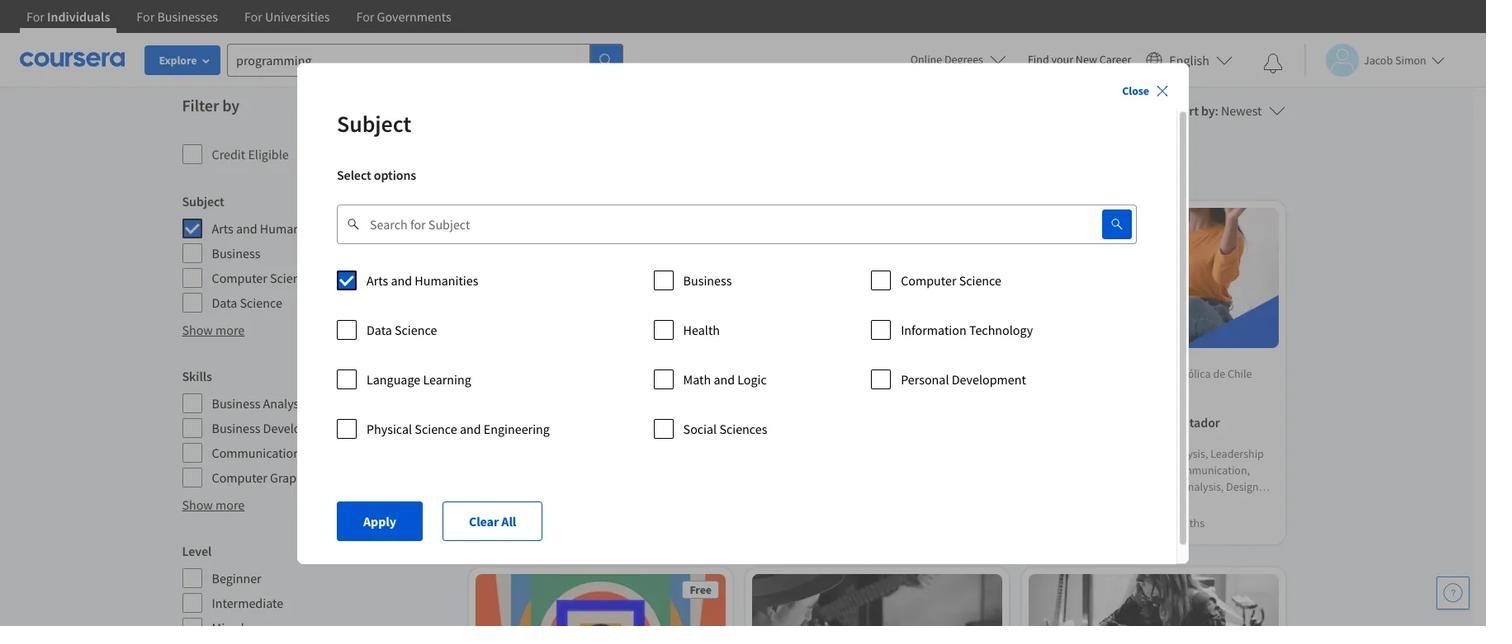 Task type: vqa. For each thing, say whether or not it's contained in the screenshot.
ONLINE to the left
no



Task type: describe. For each thing, give the bounding box(es) containing it.
techniques,
[[573, 460, 631, 475]]

computador
[[1151, 415, 1220, 431]]

computer inside skills group
[[212, 470, 267, 486]]

1 - from the left
[[616, 517, 620, 531]]

Search by keyword search field
[[370, 205, 1063, 244]]

intermediate inside the level group
[[212, 595, 283, 612]]

graphic up techniques,
[[568, 427, 605, 442]]

design inside business analysis, leadership and management, strategy, communication, strategy and operations, data analysis, design and product, market analysis intermediate · course · 1 - 3 months
[[1226, 480, 1259, 495]]

(19.9k
[[517, 497, 547, 512]]

by for sort
[[1202, 102, 1215, 119]]

engineering
[[484, 421, 550, 438]]

graphics),
[[536, 493, 585, 508]]

show more for data science
[[182, 322, 245, 339]]

data inside business analysis, leadership and management, strategy, communication, strategy and operations, data analysis, design and product, market analysis intermediate · course · 1 - 3 months
[[1157, 480, 1179, 495]]

clear all button
[[443, 502, 543, 542]]

business for analysis
[[212, 396, 260, 412]]

show notifications image
[[1264, 54, 1283, 74]]

(computer
[[482, 493, 534, 508]]

apply button
[[337, 502, 423, 542]]

2 gain from the left
[[818, 427, 839, 442]]

sort
[[1175, 102, 1199, 119]]

subject inside group
[[182, 193, 224, 210]]

close button
[[1116, 76, 1176, 106]]

data science inside select subject options element
[[367, 322, 437, 339]]

governments
[[377, 8, 451, 25]]

english button
[[1140, 33, 1240, 87]]

1 horizontal spatial skills
[[482, 427, 509, 442]]

business analysis, leadership and management, strategy, communication, strategy and operations, data analysis, design and product, market analysis intermediate · course · 1 - 3 months
[[1035, 447, 1264, 531]]

universities
[[265, 8, 330, 25]]

options
[[374, 167, 416, 183]]

businesses
[[157, 8, 218, 25]]

universidad
[[1111, 367, 1169, 382]]

leadership
[[1211, 447, 1264, 462]]

4 · from the left
[[1141, 517, 1144, 531]]

analysis inside skills group
[[263, 396, 308, 412]]

computer science inside select subject options element
[[901, 272, 1002, 289]]

business development
[[212, 420, 338, 437]]

business inside subject group
[[212, 245, 260, 262]]

free
[[690, 583, 712, 598]]

coursera project network
[[787, 367, 910, 382]]

computer science inside subject group
[[212, 270, 313, 287]]

months inside business analysis, leadership and management, strategy, communication, strategy and operations, data analysis, design and product, market analysis intermediate · course · 1 - 3 months
[[1169, 517, 1205, 531]]

select subject options element
[[337, 264, 1137, 462]]

show more button for data
[[182, 320, 245, 340]]

english
[[1170, 52, 1210, 68]]

subject dialog
[[297, 63, 1189, 581]]

2 · from the left
[[603, 517, 606, 531]]

6
[[622, 517, 628, 531]]

en
[[1122, 415, 1136, 431]]

interactive
[[587, 493, 639, 508]]

chile
[[1228, 367, 1252, 382]]

sonidos digitales: síntesis y procesamiento en el computador
[[1035, 395, 1220, 431]]

your
[[1052, 52, 1074, 67]]

specialization
[[533, 517, 601, 531]]

project
[[832, 367, 867, 382]]

business for analysis,
[[1121, 447, 1164, 462]]

0 vertical spatial design,
[[608, 427, 643, 442]]

for governments
[[356, 8, 451, 25]]

2 horizontal spatial skills
[[759, 427, 785, 442]]

select
[[337, 167, 371, 183]]

beginner for beginner · specialization · 3 - 6 months
[[482, 517, 525, 531]]

development for personal development
[[952, 372, 1027, 388]]

select options
[[337, 167, 416, 183]]

information
[[901, 322, 967, 339]]

sonidos digitales: síntesis y procesamiento en el computador link
[[1035, 393, 1272, 433]]

humanities inside select subject options element
[[415, 272, 479, 289]]

level
[[182, 543, 212, 560]]

síntesis
[[1137, 395, 1179, 412]]

math
[[684, 372, 711, 388]]

computer inside select subject options element
[[901, 272, 957, 289]]

visualization
[[651, 477, 712, 492]]

social sciences
[[684, 421, 768, 438]]

language
[[367, 372, 421, 388]]

physical science and engineering
[[367, 421, 550, 438]]

3 · from the left
[[1100, 517, 1103, 531]]

pontificia
[[1063, 367, 1109, 382]]

de
[[1213, 367, 1225, 382]]

for for governments
[[356, 8, 374, 25]]

physical
[[367, 421, 412, 438]]

visual
[[526, 444, 554, 459]]

pontificia universidad católica de chile
[[1063, 367, 1252, 382]]

data inside select subject options element
[[367, 322, 392, 339]]

techniques
[[316, 470, 379, 486]]

creativity,
[[529, 477, 578, 492]]

social
[[684, 421, 717, 438]]

strategy
[[1035, 480, 1075, 495]]

for individuals
[[26, 8, 110, 25]]

communication
[[212, 445, 301, 462]]

banner navigation
[[13, 0, 465, 45]]

management,
[[1056, 464, 1122, 479]]

reviews)
[[549, 497, 589, 512]]

intermediate inside business analysis, leadership and management, strategy, communication, strategy and operations, data analysis, design and product, market analysis intermediate · course · 1 - 3 months
[[1035, 517, 1098, 531]]

eligible
[[248, 146, 289, 163]]

individuals
[[47, 8, 110, 25]]

network
[[869, 367, 910, 382]]

procesamiento
[[1035, 415, 1119, 431]]

show for computer
[[182, 497, 213, 514]]

digitales:
[[1083, 395, 1134, 412]]

coursera image
[[20, 46, 125, 73]]

data inside subject group
[[212, 295, 237, 311]]

credit eligible
[[212, 146, 289, 163]]

for universities
[[244, 8, 330, 25]]

theory,
[[612, 477, 649, 492]]

find
[[1028, 52, 1050, 67]]

close
[[1123, 83, 1150, 98]]

1 skills you'll gain from the left
[[482, 427, 562, 442]]

product, inside graphic design, design and product, visual design, communication, computer graphic techniques, computer graphics, creativity, graph theory, visualization (computer graphics), interactive design
[[482, 444, 523, 459]]

learning
[[423, 372, 471, 388]]

arts inside select subject options element
[[367, 272, 388, 289]]

graphic up the creativity,
[[533, 460, 570, 475]]

- inside business analysis, leadership and management, strategy, communication, strategy and operations, data analysis, design and product, market analysis intermediate · course · 1 - 3 months
[[1155, 517, 1158, 531]]



Task type: locate. For each thing, give the bounding box(es) containing it.
sciences
[[720, 421, 768, 438]]

1 horizontal spatial intermediate
[[1035, 517, 1098, 531]]

3 inside business analysis, leadership and management, strategy, communication, strategy and operations, data analysis, design and product, market analysis intermediate · course · 1 - 3 months
[[1161, 517, 1166, 531]]

0 vertical spatial intermediate
[[1035, 517, 1098, 531]]

1 vertical spatial intermediate
[[212, 595, 283, 612]]

development
[[952, 372, 1027, 388], [263, 420, 338, 437]]

for left universities
[[244, 8, 263, 25]]

2 more from the top
[[216, 497, 245, 514]]

0 horizontal spatial development
[[263, 420, 338, 437]]

0 vertical spatial more
[[216, 322, 245, 339]]

1 vertical spatial show
[[182, 497, 213, 514]]

development down business analysis
[[263, 420, 338, 437]]

humanities inside subject group
[[260, 221, 324, 237]]

0 horizontal spatial computer science
[[212, 270, 313, 287]]

more
[[216, 322, 245, 339], [216, 497, 245, 514]]

you'll right sciences at the bottom of the page
[[788, 427, 815, 442]]

2 show more from the top
[[182, 497, 245, 514]]

analysis inside business analysis, leadership and management, strategy, communication, strategy and operations, data analysis, design and product, market analysis intermediate · course · 1 - 3 months
[[1136, 497, 1175, 512]]

graphics,
[[482, 477, 527, 492]]

business inside select subject options element
[[684, 272, 732, 289]]

3
[[608, 517, 614, 531], [1161, 517, 1166, 531]]

3 right 1 at right bottom
[[1161, 517, 1166, 531]]

coursera
[[787, 367, 830, 382]]

more down communication
[[216, 497, 245, 514]]

newest
[[1222, 102, 1262, 119]]

:
[[1215, 102, 1219, 119]]

development inside select subject options element
[[952, 372, 1027, 388]]

1 show from the top
[[182, 322, 213, 339]]

help center image
[[1444, 584, 1464, 604]]

months right '6'
[[630, 517, 666, 531]]

0 horizontal spatial data
[[212, 295, 237, 311]]

1 vertical spatial arts
[[367, 272, 388, 289]]

0 horizontal spatial arts and humanities
[[212, 221, 324, 237]]

0 horizontal spatial skills
[[182, 368, 212, 385]]

1 3 from the left
[[608, 517, 614, 531]]

data science
[[212, 295, 282, 311], [367, 322, 437, 339]]

1 vertical spatial show more
[[182, 497, 245, 514]]

data science inside subject group
[[212, 295, 282, 311]]

· left '6'
[[603, 517, 606, 531]]

- right 1 at right bottom
[[1155, 517, 1158, 531]]

2 horizontal spatial data
[[1157, 480, 1179, 495]]

1 for from the left
[[26, 8, 45, 25]]

católica
[[1172, 367, 1211, 382]]

· down (19.9k
[[528, 517, 531, 531]]

arts and humanities inside subject group
[[212, 221, 324, 237]]

skills down 'logic'
[[759, 427, 785, 442]]

skills you'll gain down "coursera"
[[759, 427, 839, 442]]

show more button
[[182, 320, 245, 340], [182, 496, 245, 515]]

months right 1 at right bottom
[[1169, 517, 1205, 531]]

and
[[236, 221, 257, 237], [391, 272, 412, 289], [714, 372, 735, 388], [460, 421, 481, 438], [681, 427, 699, 442], [1035, 464, 1054, 479], [1078, 480, 1096, 495], [1035, 497, 1054, 512]]

2 3 from the left
[[1161, 517, 1166, 531]]

for businesses
[[137, 8, 218, 25]]

1 horizontal spatial humanities
[[415, 272, 479, 289]]

for left individuals at top
[[26, 8, 45, 25]]

1 horizontal spatial arts
[[367, 272, 388, 289]]

1 gain from the left
[[541, 427, 562, 442]]

graph
[[580, 477, 610, 492]]

more up business analysis
[[216, 322, 245, 339]]

credit
[[212, 146, 245, 163]]

product, down engineering
[[482, 444, 523, 459]]

business for development
[[212, 420, 260, 437]]

for
[[26, 8, 45, 25], [137, 8, 155, 25], [244, 8, 263, 25], [356, 8, 374, 25]]

computer
[[212, 270, 267, 287], [901, 272, 957, 289], [482, 460, 531, 475], [633, 460, 682, 475], [212, 470, 267, 486]]

0 horizontal spatial by
[[222, 95, 240, 116]]

product,
[[482, 444, 523, 459], [1056, 497, 1098, 512]]

for for businesses
[[137, 8, 155, 25]]

business inside business analysis, leadership and management, strategy, communication, strategy and operations, data analysis, design and product, market analysis intermediate · course · 1 - 3 months
[[1121, 447, 1164, 462]]

communication, up the "theory,"
[[595, 444, 675, 459]]

market
[[1100, 497, 1133, 512]]

0 vertical spatial subject
[[337, 109, 411, 139]]

communication, inside business analysis, leadership and management, strategy, communication, strategy and operations, data analysis, design and product, market analysis intermediate · course · 1 - 3 months
[[1170, 464, 1250, 479]]

0 vertical spatial data
[[212, 295, 237, 311]]

find your new career
[[1028, 52, 1132, 67]]

analysis, down leadership
[[1182, 480, 1224, 495]]

development inside skills group
[[263, 420, 338, 437]]

language learning
[[367, 372, 471, 388]]

0 horizontal spatial data science
[[212, 295, 282, 311]]

0 horizontal spatial intermediate
[[212, 595, 283, 612]]

1 horizontal spatial 3
[[1161, 517, 1166, 531]]

0 horizontal spatial beginner
[[212, 571, 262, 587]]

filter
[[182, 95, 219, 116]]

1 horizontal spatial product,
[[1056, 497, 1098, 512]]

0 vertical spatial arts
[[212, 221, 234, 237]]

skills up business analysis
[[182, 368, 212, 385]]

graphic inside skills group
[[270, 470, 313, 486]]

0 vertical spatial development
[[952, 372, 1027, 388]]

logic
[[738, 372, 767, 388]]

0 horizontal spatial product,
[[482, 444, 523, 459]]

analysis, down 'computador'
[[1166, 447, 1208, 462]]

0 vertical spatial communication,
[[595, 444, 675, 459]]

by right the filter
[[222, 95, 240, 116]]

1 horizontal spatial -
[[1155, 517, 1158, 531]]

for left businesses
[[137, 8, 155, 25]]

you'll
[[511, 427, 539, 442], [788, 427, 815, 442]]

and inside subject group
[[236, 221, 257, 237]]

0 vertical spatial product,
[[482, 444, 523, 459]]

1 more from the top
[[216, 322, 245, 339]]

1 horizontal spatial months
[[1169, 517, 1205, 531]]

by
[[222, 95, 240, 116], [1202, 102, 1215, 119]]

analysis,
[[1166, 447, 1208, 462], [1182, 480, 1224, 495]]

0 vertical spatial arts and humanities
[[212, 221, 324, 237]]

1 vertical spatial analysis
[[1136, 497, 1175, 512]]

for left the governments
[[356, 8, 374, 25]]

2 vertical spatial data
[[1157, 480, 1179, 495]]

· left the course
[[1100, 517, 1103, 531]]

strategy,
[[1125, 464, 1167, 479]]

1 vertical spatial humanities
[[415, 272, 479, 289]]

0 horizontal spatial skills you'll gain
[[482, 427, 562, 442]]

0 vertical spatial analysis,
[[1166, 447, 1208, 462]]

0 vertical spatial analysis
[[263, 396, 308, 412]]

information technology
[[901, 322, 1033, 339]]

gain up visual
[[541, 427, 562, 442]]

operations,
[[1098, 480, 1155, 495]]

by for filter
[[222, 95, 240, 116]]

product, inside business analysis, leadership and management, strategy, communication, strategy and operations, data analysis, design and product, market analysis intermediate · course · 1 - 3 months
[[1056, 497, 1098, 512]]

1 you'll from the left
[[511, 427, 539, 442]]

subject down credit on the left top
[[182, 193, 224, 210]]

1 vertical spatial communication,
[[1170, 464, 1250, 479]]

computer science
[[212, 270, 313, 287], [901, 272, 1002, 289]]

by right sort at the top right of the page
[[1202, 102, 1215, 119]]

gain
[[541, 427, 562, 442], [818, 427, 839, 442]]

skills you'll gain up visual
[[482, 427, 562, 442]]

1 horizontal spatial analysis
[[1136, 497, 1175, 512]]

sonidos
[[1035, 395, 1080, 412]]

1 vertical spatial development
[[263, 420, 338, 437]]

0 horizontal spatial subject
[[182, 193, 224, 210]]

business analysis
[[212, 396, 308, 412]]

1 vertical spatial analysis,
[[1182, 480, 1224, 495]]

0 horizontal spatial months
[[630, 517, 666, 531]]

beginner for beginner
[[212, 571, 262, 587]]

2 for from the left
[[137, 8, 155, 25]]

data
[[212, 295, 237, 311], [367, 322, 392, 339], [1157, 480, 1179, 495]]

show
[[182, 322, 213, 339], [182, 497, 213, 514]]

1 vertical spatial beginner
[[212, 571, 262, 587]]

0 vertical spatial show
[[182, 322, 213, 339]]

- left '6'
[[616, 517, 620, 531]]

1 vertical spatial data science
[[367, 322, 437, 339]]

arts and humanities inside select subject options element
[[367, 272, 479, 289]]

1 horizontal spatial computer science
[[901, 272, 1002, 289]]

communication,
[[595, 444, 675, 459], [1170, 464, 1250, 479]]

skills
[[182, 368, 212, 385], [482, 427, 509, 442], [759, 427, 785, 442]]

0 vertical spatial humanities
[[260, 221, 324, 237]]

· left 1 at right bottom
[[1141, 517, 1144, 531]]

0 horizontal spatial 3
[[608, 517, 614, 531]]

2 months from the left
[[1169, 517, 1205, 531]]

None search field
[[227, 43, 624, 76]]

1 horizontal spatial gain
[[818, 427, 839, 442]]

gain down "coursera"
[[818, 427, 839, 442]]

1 horizontal spatial development
[[952, 372, 1027, 388]]

1 horizontal spatial design,
[[608, 427, 643, 442]]

2 - from the left
[[1155, 517, 1158, 531]]

0 horizontal spatial -
[[616, 517, 620, 531]]

0 vertical spatial show more
[[182, 322, 245, 339]]

0 horizontal spatial humanities
[[260, 221, 324, 237]]

1 horizontal spatial you'll
[[788, 427, 815, 442]]

3 left '6'
[[608, 517, 614, 531]]

course
[[1105, 517, 1139, 531]]

find your new career link
[[1020, 50, 1140, 70]]

2 skills you'll gain from the left
[[759, 427, 839, 442]]

subject group
[[182, 192, 452, 314]]

1 horizontal spatial data
[[367, 322, 392, 339]]

personal development
[[901, 372, 1027, 388]]

business
[[212, 245, 260, 262], [684, 272, 732, 289], [212, 396, 260, 412], [212, 420, 260, 437], [1121, 447, 1164, 462]]

2 show more button from the top
[[182, 496, 245, 515]]

technology
[[970, 322, 1033, 339]]

design left social
[[646, 427, 678, 442]]

subject up select options
[[337, 109, 411, 139]]

1 show more from the top
[[182, 322, 245, 339]]

analysis up business development
[[263, 396, 308, 412]]

humanities
[[260, 221, 324, 237], [415, 272, 479, 289]]

1 vertical spatial data
[[367, 322, 392, 339]]

1 · from the left
[[528, 517, 531, 531]]

clear
[[469, 514, 499, 530]]

show more
[[182, 322, 245, 339], [182, 497, 245, 514]]

skills inside group
[[182, 368, 212, 385]]

clear all
[[469, 514, 516, 530]]

show more button for computer
[[182, 496, 245, 515]]

y
[[1181, 395, 1188, 412]]

apply
[[363, 514, 396, 530]]

show for data
[[182, 322, 213, 339]]

sort by : newest
[[1175, 102, 1262, 119]]

0 horizontal spatial design,
[[557, 444, 592, 459]]

for for individuals
[[26, 8, 45, 25]]

0 horizontal spatial communication,
[[595, 444, 675, 459]]

computer graphic techniques
[[212, 470, 379, 486]]

development down technology
[[952, 372, 1027, 388]]

skills you'll gain
[[482, 427, 562, 442], [759, 427, 839, 442]]

search image
[[1111, 218, 1124, 231]]

1 vertical spatial arts and humanities
[[367, 272, 479, 289]]

0 vertical spatial data science
[[212, 295, 282, 311]]

0 vertical spatial show more button
[[182, 320, 245, 340]]

1 horizontal spatial data science
[[367, 322, 437, 339]]

skills group
[[182, 367, 452, 489]]

1 horizontal spatial by
[[1202, 102, 1215, 119]]

new
[[1076, 52, 1098, 67]]

more for computer
[[216, 497, 245, 514]]

1 show more button from the top
[[182, 320, 245, 340]]

0 horizontal spatial arts
[[212, 221, 234, 237]]

analysis
[[263, 396, 308, 412], [1136, 497, 1175, 512]]

1 horizontal spatial arts and humanities
[[367, 272, 479, 289]]

0 vertical spatial beginner
[[482, 517, 525, 531]]

for for universities
[[244, 8, 263, 25]]

show more for computer graphic techniques
[[182, 497, 245, 514]]

all
[[502, 514, 516, 530]]

skills up "graphics,"
[[482, 427, 509, 442]]

0 horizontal spatial gain
[[541, 427, 562, 442]]

communication, down leadership
[[1170, 464, 1250, 479]]

·
[[528, 517, 531, 531], [603, 517, 606, 531], [1100, 517, 1103, 531], [1141, 517, 1144, 531]]

design down visualization
[[641, 493, 674, 508]]

level group
[[182, 542, 452, 627]]

you'll up visual
[[511, 427, 539, 442]]

development for business development
[[263, 420, 338, 437]]

0 horizontal spatial you'll
[[511, 427, 539, 442]]

1 horizontal spatial beginner
[[482, 517, 525, 531]]

4 for from the left
[[356, 8, 374, 25]]

computer inside subject group
[[212, 270, 267, 287]]

1 vertical spatial design,
[[557, 444, 592, 459]]

1 horizontal spatial communication,
[[1170, 464, 1250, 479]]

1 vertical spatial product,
[[1056, 497, 1098, 512]]

3 for from the left
[[244, 8, 263, 25]]

0 horizontal spatial analysis
[[263, 396, 308, 412]]

communication, inside graphic design, design and product, visual design, communication, computer graphic techniques, computer graphics, creativity, graph theory, visualization (computer graphics), interactive design
[[595, 444, 675, 459]]

arts inside subject group
[[212, 221, 234, 237]]

1 horizontal spatial skills you'll gain
[[759, 427, 839, 442]]

personal
[[901, 372, 949, 388]]

el
[[1138, 415, 1148, 431]]

1 horizontal spatial subject
[[337, 109, 411, 139]]

subject inside dialog
[[337, 109, 411, 139]]

arts and humanities
[[212, 221, 324, 237], [367, 272, 479, 289]]

analysis up 1 at right bottom
[[1136, 497, 1175, 512]]

graphic down communication
[[270, 470, 313, 486]]

arts
[[212, 221, 234, 237], [367, 272, 388, 289]]

math and logic
[[684, 372, 767, 388]]

filter by
[[182, 95, 240, 116]]

1 vertical spatial more
[[216, 497, 245, 514]]

beginner
[[482, 517, 525, 531], [212, 571, 262, 587]]

health
[[684, 322, 720, 339]]

graphic design, design and product, visual design, communication, computer graphic techniques, computer graphics, creativity, graph theory, visualization (computer graphics), interactive design
[[482, 427, 712, 508]]

2 show from the top
[[182, 497, 213, 514]]

and inside graphic design, design and product, visual design, communication, computer graphic techniques, computer graphics, creativity, graph theory, visualization (computer graphics), interactive design
[[681, 427, 699, 442]]

1 vertical spatial show more button
[[182, 496, 245, 515]]

1 months from the left
[[630, 517, 666, 531]]

product, down 'strategy'
[[1056, 497, 1098, 512]]

design down leadership
[[1226, 480, 1259, 495]]

career
[[1100, 52, 1132, 67]]

more for data
[[216, 322, 245, 339]]

2 you'll from the left
[[788, 427, 815, 442]]

beginner · specialization · 3 - 6 months
[[482, 517, 666, 531]]

1 vertical spatial subject
[[182, 193, 224, 210]]

1
[[1147, 517, 1152, 531]]

beginner inside the level group
[[212, 571, 262, 587]]



